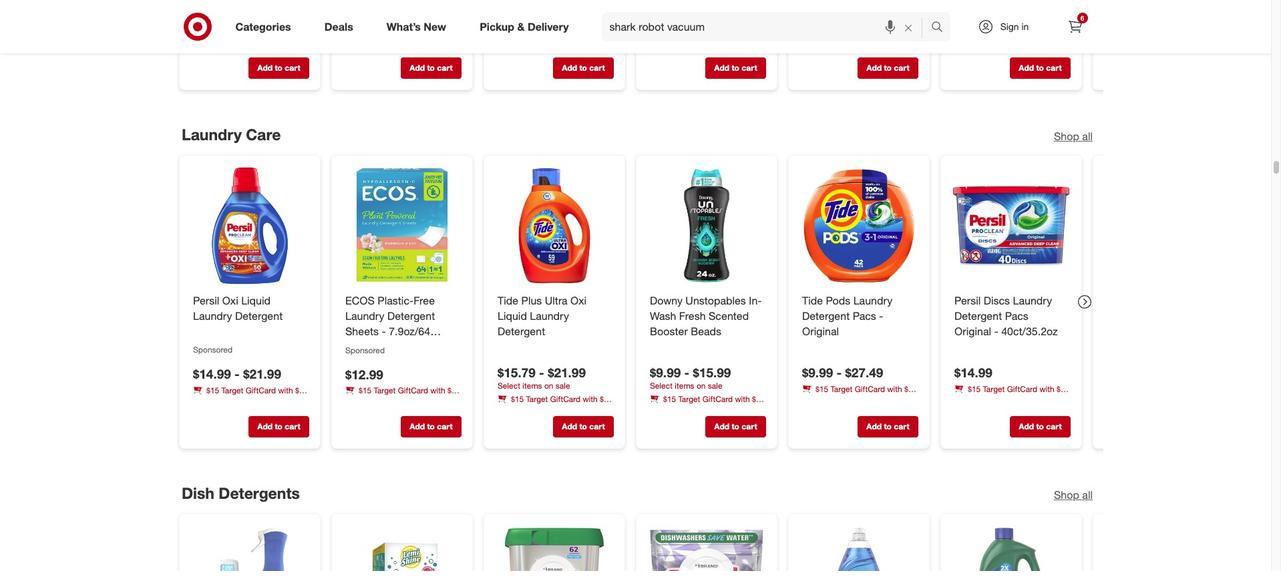 Task type: vqa. For each thing, say whether or not it's contained in the screenshot.
$6.49
yes



Task type: locate. For each thing, give the bounding box(es) containing it.
1 oxi from the left
[[222, 294, 238, 307]]

original
[[802, 324, 839, 338], [954, 324, 991, 338]]

- right $15.79
[[539, 365, 544, 380]]

1 on from the left
[[544, 381, 553, 391]]

2 sale from the left
[[708, 381, 722, 391]]

select
[[497, 381, 520, 391], [650, 381, 672, 391]]

items inside $15.79 - $21.99 select items on sale
[[522, 381, 542, 391]]

downy
[[650, 294, 682, 307]]

dawn fresh scent platinum powerwash dish spray, dishwashing dish soap - bundle - 16 fl oz image
[[190, 525, 309, 571], [190, 525, 309, 571]]

laundry right pods
[[853, 294, 892, 307]]

0 horizontal spatial on
[[544, 381, 553, 391]]

persil oxi liquid laundry detergent
[[193, 294, 282, 322]]

1 shop all from the top
[[1054, 129, 1093, 143]]

persil discs laundry detergent pacs original - 40ct/35.2oz link
[[954, 293, 1068, 339]]

&
[[517, 20, 525, 33]]

pacs inside 'tide pods laundry detergent pacs - original'
[[853, 309, 876, 322]]

original inside persil discs laundry detergent pacs original - 40ct/35.2oz
[[954, 324, 991, 338]]

1 horizontal spatial original
[[954, 324, 991, 338]]

1 all from the top
[[1082, 129, 1093, 143]]

1 vertical spatial shop all
[[1054, 488, 1093, 502]]

$14.99 for $14.99
[[954, 365, 992, 380]]

detergent
[[235, 309, 282, 322], [387, 309, 435, 322], [802, 309, 850, 322], [954, 309, 1002, 322], [497, 324, 545, 338]]

1 $2.99 from the left
[[802, 14, 833, 30]]

1 horizontal spatial select
[[650, 381, 672, 391]]

0 horizontal spatial sale
[[555, 381, 570, 391]]

- down discs
[[994, 324, 998, 338]]

shop all for dish detergents
[[1054, 488, 1093, 502]]

$2.99 inside $2.99 $15 target giftcard with $50 home care purchase
[[954, 14, 985, 30]]

pacs inside persil discs laundry detergent pacs original - 40ct/35.2oz
[[1005, 309, 1028, 322]]

add
[[257, 63, 272, 73], [409, 63, 425, 73], [562, 63, 577, 73], [714, 63, 729, 73], [866, 63, 882, 73], [1019, 63, 1034, 73], [257, 421, 272, 432], [409, 421, 425, 432], [562, 421, 577, 432], [714, 421, 729, 432], [866, 421, 882, 432], [1019, 421, 1034, 432]]

$15
[[511, 34, 524, 44], [663, 34, 676, 44], [815, 34, 828, 44], [968, 34, 981, 44], [358, 35, 371, 45], [206, 35, 219, 45], [968, 384, 981, 394], [206, 385, 219, 395], [358, 386, 371, 396], [511, 394, 524, 404], [663, 394, 676, 404]]

1 vertical spatial shop all link
[[1054, 488, 1093, 503]]

detergent up $14.99 - $21.99
[[235, 309, 282, 322]]

on for $21.99
[[544, 381, 553, 391]]

persil for persil discs laundry detergent pacs original - 40ct/35.2oz
[[954, 294, 981, 307]]

40ct/35.2oz
[[1001, 324, 1058, 338]]

giftcard
[[550, 34, 580, 44], [702, 34, 733, 44], [855, 34, 885, 44], [1007, 34, 1037, 44], [398, 35, 428, 45], [245, 35, 276, 45], [1007, 384, 1037, 394], [245, 385, 276, 395], [398, 386, 428, 396], [550, 394, 580, 404], [702, 394, 733, 404]]

2 shop all from the top
[[1054, 488, 1093, 502]]

1 horizontal spatial $2.99
[[954, 14, 985, 30]]

1 horizontal spatial $6.49
[[650, 14, 681, 30]]

0 horizontal spatial original
[[802, 324, 839, 338]]

tide plus ultra oxi liquid laundry detergent image
[[495, 166, 614, 285], [495, 166, 614, 285]]

scented
[[709, 309, 749, 322]]

pickup
[[480, 20, 515, 33]]

home
[[497, 45, 518, 55], [650, 45, 670, 55], [802, 45, 822, 55], [954, 45, 975, 55], [345, 46, 365, 56], [193, 47, 213, 57], [954, 395, 975, 405], [193, 397, 213, 407], [345, 397, 365, 407], [497, 405, 518, 415], [650, 405, 670, 415]]

1 items from the left
[[522, 381, 542, 391]]

loads
[[345, 339, 374, 353]]

sponsored for $12.99
[[345, 345, 385, 355]]

2 $6.49 from the left
[[650, 14, 681, 30]]

pacs
[[853, 309, 876, 322], [1005, 309, 1028, 322]]

pacs for $9.99 - $27.49
[[853, 309, 876, 322]]

$9.99 for $9.99 - $27.49
[[802, 365, 833, 380]]

laundry
[[181, 125, 241, 144], [853, 294, 892, 307], [1013, 294, 1052, 307], [193, 309, 232, 322], [345, 309, 384, 322], [530, 309, 569, 322]]

$15 target giftcard with $50 home care purchase button
[[497, 33, 614, 55], [650, 33, 766, 55], [802, 33, 918, 55], [954, 33, 1071, 55], [193, 35, 309, 57], [954, 383, 1071, 405], [193, 384, 309, 407], [345, 385, 461, 407], [497, 393, 614, 415], [650, 393, 766, 415]]

1 horizontal spatial pacs
[[1005, 309, 1028, 322]]

select inside $15.79 - $21.99 select items on sale
[[497, 381, 520, 391]]

select down booster
[[650, 381, 672, 391]]

items for $9.99
[[675, 381, 694, 391]]

laundry inside 'persil oxi liquid laundry detergent'
[[193, 309, 232, 322]]

-
[[879, 309, 883, 322], [381, 324, 386, 338], [994, 324, 998, 338], [539, 365, 544, 380], [684, 365, 689, 380], [837, 365, 842, 380], [234, 366, 239, 381]]

pacs up $27.49 on the right
[[853, 309, 876, 322]]

on
[[544, 381, 553, 391], [696, 381, 706, 391]]

$15 target giftcard with $50 home care purchase for $9.89
[[193, 35, 308, 57]]

care inside $6.49 $15 target giftcard with $50 home care purchase
[[520, 45, 536, 55]]

persil discs laundry detergent pacs original - 40ct/35.2oz image
[[952, 166, 1071, 285], [952, 166, 1071, 285]]

1 shop all link from the top
[[1054, 129, 1093, 144]]

items down $15.79
[[522, 381, 542, 391]]

detergent up 7.9oz/64
[[387, 309, 435, 322]]

add to cart
[[257, 63, 300, 73], [562, 63, 605, 73], [714, 63, 757, 73], [866, 63, 909, 73], [1019, 63, 1062, 73], [257, 421, 300, 432], [409, 421, 452, 432], [562, 421, 605, 432], [714, 421, 757, 432], [866, 421, 909, 432], [1019, 421, 1062, 432]]

1 horizontal spatial liquid
[[497, 309, 527, 322]]

0 horizontal spatial select
[[497, 381, 520, 391]]

cascade platinum actionpacs dishwasher detergents - fresh scent image
[[495, 525, 614, 571], [495, 525, 614, 571]]

$9.99 down booster
[[650, 365, 681, 380]]

2 $2.99 from the left
[[954, 14, 985, 30]]

2 persil from the left
[[954, 294, 981, 307]]

persil for persil oxi liquid laundry detergent
[[193, 294, 219, 307]]

select for $15.79 - $21.99
[[497, 381, 520, 391]]

sponsored up $14.99 - $21.99
[[193, 344, 232, 354]]

1 select from the left
[[497, 381, 520, 391]]

fresh
[[679, 309, 706, 322]]

2 tide from the left
[[802, 294, 823, 307]]

2 oxi from the left
[[570, 294, 586, 307]]

purchase
[[538, 45, 571, 55], [690, 45, 723, 55], [842, 45, 876, 55], [995, 45, 1028, 55], [385, 46, 419, 56], [233, 47, 266, 57], [995, 395, 1028, 405], [233, 397, 266, 407], [385, 397, 419, 407], [538, 405, 571, 415], [690, 405, 723, 415]]

1 pacs from the left
[[853, 309, 876, 322]]

ecos plastic-free laundry detergent sheets - 7.9oz/64 loads image
[[342, 166, 461, 285], [342, 166, 461, 285]]

lemi shine dishwasher cleaner - 7.04oz/4ct image
[[342, 525, 461, 571], [342, 525, 461, 571]]

2 select from the left
[[650, 381, 672, 391]]

persil discs laundry detergent pacs original - 40ct/35.2oz
[[954, 294, 1058, 338]]

tide for tide pods laundry detergent pacs - original
[[802, 294, 823, 307]]

0 horizontal spatial pacs
[[853, 309, 876, 322]]

$9.99 - $27.49
[[802, 365, 883, 380]]

$9.99
[[650, 365, 681, 380], [802, 365, 833, 380]]

1 horizontal spatial tide
[[802, 294, 823, 307]]

laundry inside 'tide pods laundry detergent pacs - original'
[[853, 294, 892, 307]]

2 original from the left
[[954, 324, 991, 338]]

$9.89
[[193, 16, 224, 31]]

1 sale from the left
[[555, 381, 570, 391]]

shop all for laundry care
[[1054, 129, 1093, 143]]

tide inside tide plus ultra oxi liquid laundry detergent
[[497, 294, 518, 307]]

$50 inside $2.99 $15 target giftcard with $50 home care purchase
[[1057, 34, 1070, 44]]

with inside $6.49 $15 target giftcard with $50 home care purchase
[[583, 34, 597, 44]]

1 original from the left
[[802, 324, 839, 338]]

1 horizontal spatial oxi
[[570, 294, 586, 307]]

1 persil from the left
[[193, 294, 219, 307]]

tide left plus at the left bottom
[[497, 294, 518, 307]]

- up $27.49 on the right
[[879, 309, 883, 322]]

home inside the $6.99 $15 target giftcard with $50 home care purchase add to cart
[[345, 46, 365, 56]]

categories
[[236, 20, 291, 33]]

$9.99 - $15.99 select items on sale
[[650, 365, 731, 391]]

0 horizontal spatial liquid
[[241, 294, 270, 307]]

2 items from the left
[[675, 381, 694, 391]]

$15.79
[[497, 365, 535, 380]]

- right sheets
[[381, 324, 386, 338]]

1 $9.99 from the left
[[650, 365, 681, 380]]

persil oxi liquid laundry detergent link
[[193, 293, 306, 324]]

0 horizontal spatial $14.99
[[193, 366, 231, 381]]

persil oxi liquid laundry detergent image
[[190, 166, 309, 285], [190, 166, 309, 285]]

$14.99
[[954, 365, 992, 380], [193, 366, 231, 381]]

$15 target giftcard with $50 home care purchase for $6.49
[[650, 34, 765, 55]]

$21.99 for $14.99 - $21.99
[[243, 366, 281, 381]]

tide inside 'tide pods laundry detergent pacs - original'
[[802, 294, 823, 307]]

cart
[[284, 63, 300, 73], [437, 63, 452, 73], [589, 63, 605, 73], [741, 63, 757, 73], [894, 63, 909, 73], [1046, 63, 1062, 73], [284, 421, 300, 432], [437, 421, 452, 432], [589, 421, 605, 432], [741, 421, 757, 432], [894, 421, 909, 432], [1046, 421, 1062, 432]]

- inside the ecos plastic-free laundry detergent sheets - 7.9oz/64 loads
[[381, 324, 386, 338]]

deals link
[[313, 12, 370, 41]]

2 shop from the top
[[1054, 488, 1079, 502]]

0 vertical spatial shop
[[1054, 129, 1079, 143]]

care
[[520, 45, 536, 55], [672, 45, 688, 55], [825, 45, 840, 55], [977, 45, 993, 55], [368, 46, 383, 56], [215, 47, 231, 57], [977, 395, 993, 405], [215, 397, 231, 407], [368, 397, 383, 407], [520, 405, 536, 415], [672, 405, 688, 415]]

0 horizontal spatial persil
[[193, 294, 219, 307]]

0 vertical spatial shop all
[[1054, 129, 1093, 143]]

laundry up sheets
[[345, 309, 384, 322]]

1 horizontal spatial items
[[675, 381, 694, 391]]

downy unstopables in- wash fresh scented booster beads link
[[650, 293, 763, 339]]

1 shop from the top
[[1054, 129, 1079, 143]]

target inside $6.49 $15 target giftcard with $50 home care purchase
[[526, 34, 548, 44]]

sale inside $15.79 - $21.99 select items on sale
[[555, 381, 570, 391]]

with
[[583, 34, 597, 44], [735, 34, 750, 44], [887, 34, 902, 44], [1040, 34, 1054, 44], [430, 35, 445, 45], [278, 35, 293, 45], [1040, 384, 1054, 394], [278, 385, 293, 395], [430, 386, 445, 396], [583, 394, 597, 404], [735, 394, 750, 404]]

shop
[[1054, 129, 1079, 143], [1054, 488, 1079, 502]]

1 horizontal spatial sale
[[708, 381, 722, 391]]

$21.99 inside $15.79 - $21.99 select items on sale
[[548, 365, 586, 380]]

$21.99 right $15.79
[[548, 365, 586, 380]]

0 horizontal spatial $9.99
[[650, 365, 681, 380]]

dawn original scent ultra dishwashing liquid dish soap image
[[799, 525, 918, 571], [799, 525, 918, 571]]

liquid
[[241, 294, 270, 307], [497, 309, 527, 322]]

on inside $15.79 - $21.99 select items on sale
[[544, 381, 553, 391]]

0 horizontal spatial sponsored
[[193, 344, 232, 354]]

$9.99 inside the $9.99 - $15.99 select items on sale
[[650, 365, 681, 380]]

2 shop all link from the top
[[1054, 488, 1093, 503]]

items down '$15.99'
[[675, 381, 694, 391]]

What can we help you find? suggestions appear below search field
[[602, 12, 934, 41]]

laundry up '40ct/35.2oz'
[[1013, 294, 1052, 307]]

0 horizontal spatial $2.99
[[802, 14, 833, 30]]

laundry up $14.99 - $21.99
[[193, 309, 232, 322]]

1 vertical spatial shop
[[1054, 488, 1079, 502]]

detergent down pods
[[802, 309, 850, 322]]

what's new link
[[375, 12, 463, 41]]

home inside $2.99 $15 target giftcard with $50 home care purchase
[[954, 45, 975, 55]]

tide pods laundry detergent pacs - original image
[[799, 166, 918, 285], [799, 166, 918, 285]]

$6.49 for $6.49 $15 target giftcard with $50 home care purchase
[[497, 14, 528, 30]]

$6.49 inside $6.49 $15 target giftcard with $50 home care purchase
[[497, 14, 528, 30]]

2 $9.99 from the left
[[802, 365, 833, 380]]

select inside the $9.99 - $15.99 select items on sale
[[650, 381, 672, 391]]

$15 target giftcard with $50 home care purchase for $2.99
[[802, 34, 917, 55]]

laundry down ultra
[[530, 309, 569, 322]]

persil inside persil discs laundry detergent pacs original - 40ct/35.2oz
[[954, 294, 981, 307]]

persil inside 'persil oxi liquid laundry detergent'
[[193, 294, 219, 307]]

$27.49
[[845, 365, 883, 380]]

pacs up '40ct/35.2oz'
[[1005, 309, 1028, 322]]

tide for tide plus ultra oxi liquid laundry detergent
[[497, 294, 518, 307]]

1 vertical spatial liquid
[[497, 309, 527, 322]]

select down $15.79
[[497, 381, 520, 391]]

what's new
[[387, 20, 446, 33]]

downy unstopables in-wash fresh scented booster beads image
[[647, 166, 766, 285], [647, 166, 766, 285]]

discs
[[984, 294, 1010, 307]]

$50
[[600, 34, 613, 44], [752, 34, 765, 44], [904, 34, 917, 44], [1057, 34, 1070, 44], [447, 35, 460, 45], [295, 35, 308, 45], [1057, 384, 1070, 394], [295, 385, 308, 395], [447, 386, 460, 396], [600, 394, 613, 404], [752, 394, 765, 404]]

tide
[[497, 294, 518, 307], [802, 294, 823, 307]]

0 vertical spatial shop all link
[[1054, 129, 1093, 144]]

sponsored
[[193, 344, 232, 354], [345, 345, 385, 355]]

$21.99
[[548, 365, 586, 380], [243, 366, 281, 381]]

all
[[1082, 129, 1093, 143], [1082, 488, 1093, 502]]

shop all link
[[1054, 129, 1093, 144], [1054, 488, 1093, 503]]

new
[[424, 20, 446, 33]]

target
[[526, 34, 548, 44], [678, 34, 700, 44], [831, 34, 852, 44], [983, 34, 1005, 44], [374, 35, 395, 45], [221, 35, 243, 45], [983, 384, 1005, 394], [221, 385, 243, 395], [374, 386, 395, 396], [526, 394, 548, 404], [678, 394, 700, 404]]

1 horizontal spatial $21.99
[[548, 365, 586, 380]]

$2.99
[[802, 14, 833, 30], [954, 14, 985, 30]]

$9.99 left $27.49 on the right
[[802, 365, 833, 380]]

1 horizontal spatial $14.99
[[954, 365, 992, 380]]

on inside the $9.99 - $15.99 select items on sale
[[696, 381, 706, 391]]

target inside $2.99 $15 target giftcard with $50 home care purchase
[[983, 34, 1005, 44]]

- down 'persil oxi liquid laundry detergent'
[[234, 366, 239, 381]]

detergent down plus at the left bottom
[[497, 324, 545, 338]]

- left '$15.99'
[[684, 365, 689, 380]]

original down discs
[[954, 324, 991, 338]]

$15 target giftcard with $50 home care purchase for $14.99 - $21.99
[[193, 385, 308, 407]]

pickup & delivery
[[480, 20, 569, 33]]

cascade complete dishwashing liquid gel fresh detergent - 120 fl oz image
[[952, 525, 1071, 571], [952, 525, 1071, 571]]

sign in link
[[966, 12, 1050, 41]]

$15 target giftcard with $50 home care purchase
[[650, 34, 765, 55], [802, 34, 917, 55], [193, 35, 308, 57], [954, 384, 1070, 405], [193, 385, 308, 407], [345, 386, 460, 407], [497, 394, 613, 415], [650, 394, 765, 415]]

original down pods
[[802, 324, 839, 338]]

shop for laundry care
[[1054, 129, 1079, 143]]

$21.99 down persil oxi liquid laundry detergent link
[[243, 366, 281, 381]]

wash
[[650, 309, 676, 322]]

1 horizontal spatial persil
[[954, 294, 981, 307]]

1 horizontal spatial $9.99
[[802, 365, 833, 380]]

2 all from the top
[[1082, 488, 1093, 502]]

1 vertical spatial all
[[1082, 488, 1093, 502]]

detergent down discs
[[954, 309, 1002, 322]]

$15 target giftcard with $50 home care purchase for $14.99
[[954, 384, 1070, 405]]

0 vertical spatial all
[[1082, 129, 1093, 143]]

$15 target giftcard with $50 home care purchase for $12.99
[[345, 386, 460, 407]]

1 $6.49 from the left
[[497, 14, 528, 30]]

persil
[[193, 294, 219, 307], [954, 294, 981, 307]]

1 horizontal spatial on
[[696, 381, 706, 391]]

$9.99 for $9.99 - $15.99 select items on sale
[[650, 365, 681, 380]]

add to cart button
[[248, 57, 309, 79], [401, 57, 461, 79], [553, 57, 614, 79], [705, 57, 766, 79], [858, 57, 918, 79], [1010, 57, 1071, 79], [248, 416, 309, 438], [401, 416, 461, 438], [553, 416, 614, 438], [705, 416, 766, 438], [858, 416, 918, 438], [1010, 416, 1071, 438]]

giftcard inside the $6.99 $15 target giftcard with $50 home care purchase add to cart
[[398, 35, 428, 45]]

items
[[522, 381, 542, 391], [675, 381, 694, 391]]

shop all
[[1054, 129, 1093, 143], [1054, 488, 1093, 502]]

2 on from the left
[[696, 381, 706, 391]]

target inside the $6.99 $15 target giftcard with $50 home care purchase add to cart
[[374, 35, 395, 45]]

0 vertical spatial liquid
[[241, 294, 270, 307]]

care inside the $6.99 $15 target giftcard with $50 home care purchase add to cart
[[368, 46, 383, 56]]

$50 inside $6.49 $15 target giftcard with $50 home care purchase
[[600, 34, 613, 44]]

0 horizontal spatial oxi
[[222, 294, 238, 307]]

0 horizontal spatial tide
[[497, 294, 518, 307]]

$6.49
[[497, 14, 528, 30], [650, 14, 681, 30]]

detergent inside 'persil oxi liquid laundry detergent'
[[235, 309, 282, 322]]

items inside the $9.99 - $15.99 select items on sale
[[675, 381, 694, 391]]

1 tide from the left
[[497, 294, 518, 307]]

0 horizontal spatial $6.49
[[497, 14, 528, 30]]

2 pacs from the left
[[1005, 309, 1028, 322]]

$12.99
[[345, 366, 383, 382]]

sale inside the $9.99 - $15.99 select items on sale
[[708, 381, 722, 391]]

0 horizontal spatial $21.99
[[243, 366, 281, 381]]

$6.49 for $6.49
[[650, 14, 681, 30]]

1 horizontal spatial sponsored
[[345, 345, 385, 355]]

pods
[[826, 294, 850, 307]]

sale
[[555, 381, 570, 391], [708, 381, 722, 391]]

0 horizontal spatial items
[[522, 381, 542, 391]]

sponsored down sheets
[[345, 345, 385, 355]]

cascade fresh platinum plus action pacs dishwasher detergents image
[[647, 525, 766, 571], [647, 525, 766, 571]]

tide left pods
[[802, 294, 823, 307]]

laundry care
[[181, 125, 281, 144]]



Task type: describe. For each thing, give the bounding box(es) containing it.
6 link
[[1061, 12, 1090, 41]]

$15 inside $2.99 $15 target giftcard with $50 home care purchase
[[968, 34, 981, 44]]

search
[[925, 21, 957, 34]]

$2.99 for $2.99
[[802, 14, 833, 30]]

sign
[[1001, 21, 1019, 32]]

downy unstopables in- wash fresh scented booster beads
[[650, 294, 762, 338]]

original inside 'tide pods laundry detergent pacs - original'
[[802, 324, 839, 338]]

laundry left the "care"
[[181, 125, 241, 144]]

- inside $15.79 - $21.99 select items on sale
[[539, 365, 544, 380]]

detergent inside persil discs laundry detergent pacs original - 40ct/35.2oz
[[954, 309, 1002, 322]]

to inside the $6.99 $15 target giftcard with $50 home care purchase add to cart
[[427, 63, 435, 73]]

$6.49 $15 target giftcard with $50 home care purchase
[[497, 14, 613, 55]]

in-
[[749, 294, 762, 307]]

with inside $2.99 $15 target giftcard with $50 home care purchase
[[1040, 34, 1054, 44]]

laundry inside the ecos plastic-free laundry detergent sheets - 7.9oz/64 loads
[[345, 309, 384, 322]]

with inside the $6.99 $15 target giftcard with $50 home care purchase add to cart
[[430, 35, 445, 45]]

beads
[[691, 324, 721, 338]]

$6.99
[[345, 16, 376, 31]]

$15 inside the $6.99 $15 target giftcard with $50 home care purchase add to cart
[[358, 35, 371, 45]]

free
[[413, 294, 435, 307]]

$6.99 $15 target giftcard with $50 home care purchase add to cart
[[345, 16, 460, 73]]

$15.79 - $21.99 select items on sale
[[497, 365, 586, 391]]

$2.99 $15 target giftcard with $50 home care purchase
[[954, 14, 1070, 55]]

booster
[[650, 324, 688, 338]]

in
[[1022, 21, 1029, 32]]

add inside the $6.99 $15 target giftcard with $50 home care purchase add to cart
[[409, 63, 425, 73]]

categories link
[[224, 12, 308, 41]]

- inside persil discs laundry detergent pacs original - 40ct/35.2oz
[[994, 324, 998, 338]]

dish
[[181, 484, 214, 502]]

sale for $21.99
[[555, 381, 570, 391]]

home inside $6.49 $15 target giftcard with $50 home care purchase
[[497, 45, 518, 55]]

giftcard inside $6.49 $15 target giftcard with $50 home care purchase
[[550, 34, 580, 44]]

sale for $15.99
[[708, 381, 722, 391]]

laundry inside persil discs laundry detergent pacs original - 40ct/35.2oz
[[1013, 294, 1052, 307]]

$50 inside the $6.99 $15 target giftcard with $50 home care purchase add to cart
[[447, 35, 460, 45]]

7.9oz/64
[[389, 324, 430, 338]]

liquid inside 'persil oxi liquid laundry detergent'
[[241, 294, 270, 307]]

cart inside the $6.99 $15 target giftcard with $50 home care purchase add to cart
[[437, 63, 452, 73]]

unstopables
[[685, 294, 746, 307]]

tide plus ultra oxi liquid laundry detergent link
[[497, 293, 611, 339]]

$14.99 - $21.99
[[193, 366, 281, 381]]

$15.99
[[693, 365, 731, 380]]

sponsored for $14.99 - $21.99
[[193, 344, 232, 354]]

detergent inside tide plus ultra oxi liquid laundry detergent
[[497, 324, 545, 338]]

oxi inside 'persil oxi liquid laundry detergent'
[[222, 294, 238, 307]]

detergent inside the ecos plastic-free laundry detergent sheets - 7.9oz/64 loads
[[387, 309, 435, 322]]

ecos
[[345, 294, 374, 307]]

ecos plastic-free laundry detergent sheets - 7.9oz/64 loads link
[[345, 293, 459, 353]]

all for detergents
[[1082, 488, 1093, 502]]

care
[[246, 125, 281, 144]]

delivery
[[528, 20, 569, 33]]

- inside 'tide pods laundry detergent pacs - original'
[[879, 309, 883, 322]]

plus
[[521, 294, 542, 307]]

purchase inside $6.49 $15 target giftcard with $50 home care purchase
[[538, 45, 571, 55]]

sign in
[[1001, 21, 1029, 32]]

purchase inside the $6.99 $15 target giftcard with $50 home care purchase add to cart
[[385, 46, 419, 56]]

- left $27.49 on the right
[[837, 365, 842, 380]]

giftcard inside $2.99 $15 target giftcard with $50 home care purchase
[[1007, 34, 1037, 44]]

search button
[[925, 12, 957, 44]]

all for care
[[1082, 129, 1093, 143]]

liquid inside tide plus ultra oxi liquid laundry detergent
[[497, 309, 527, 322]]

$21.99 for $15.79 - $21.99 select items on sale
[[548, 365, 586, 380]]

$2.99 for $2.99 $15 target giftcard with $50 home care purchase
[[954, 14, 985, 30]]

$15 inside $6.49 $15 target giftcard with $50 home care purchase
[[511, 34, 524, 44]]

what's
[[387, 20, 421, 33]]

detergent inside 'tide pods laundry detergent pacs - original'
[[802, 309, 850, 322]]

laundry inside tide plus ultra oxi liquid laundry detergent
[[530, 309, 569, 322]]

6
[[1081, 14, 1085, 22]]

tide pods laundry detergent pacs - original link
[[802, 293, 916, 339]]

detergents
[[218, 484, 300, 502]]

ecos plastic-free laundry detergent sheets - 7.9oz/64 loads
[[345, 294, 435, 353]]

oxi inside tide plus ultra oxi liquid laundry detergent
[[570, 294, 586, 307]]

select for $9.99 - $15.99
[[650, 381, 672, 391]]

items for $15.79
[[522, 381, 542, 391]]

on for $15.99
[[696, 381, 706, 391]]

sheets
[[345, 324, 379, 338]]

tide pods laundry detergent pacs - original
[[802, 294, 892, 338]]

tide plus ultra oxi liquid laundry detergent
[[497, 294, 586, 338]]

purchase inside $2.99 $15 target giftcard with $50 home care purchase
[[995, 45, 1028, 55]]

dish detergents
[[181, 484, 300, 502]]

- inside the $9.99 - $15.99 select items on sale
[[684, 365, 689, 380]]

shop for dish detergents
[[1054, 488, 1079, 502]]

$14.99 for $14.99 - $21.99
[[193, 366, 231, 381]]

deals
[[325, 20, 353, 33]]

care inside $2.99 $15 target giftcard with $50 home care purchase
[[977, 45, 993, 55]]

pacs for $14.99
[[1005, 309, 1028, 322]]

ultra
[[545, 294, 567, 307]]

plastic-
[[377, 294, 413, 307]]

shop all link for dish detergents
[[1054, 488, 1093, 503]]

shop all link for laundry care
[[1054, 129, 1093, 144]]

pickup & delivery link
[[468, 12, 586, 41]]



